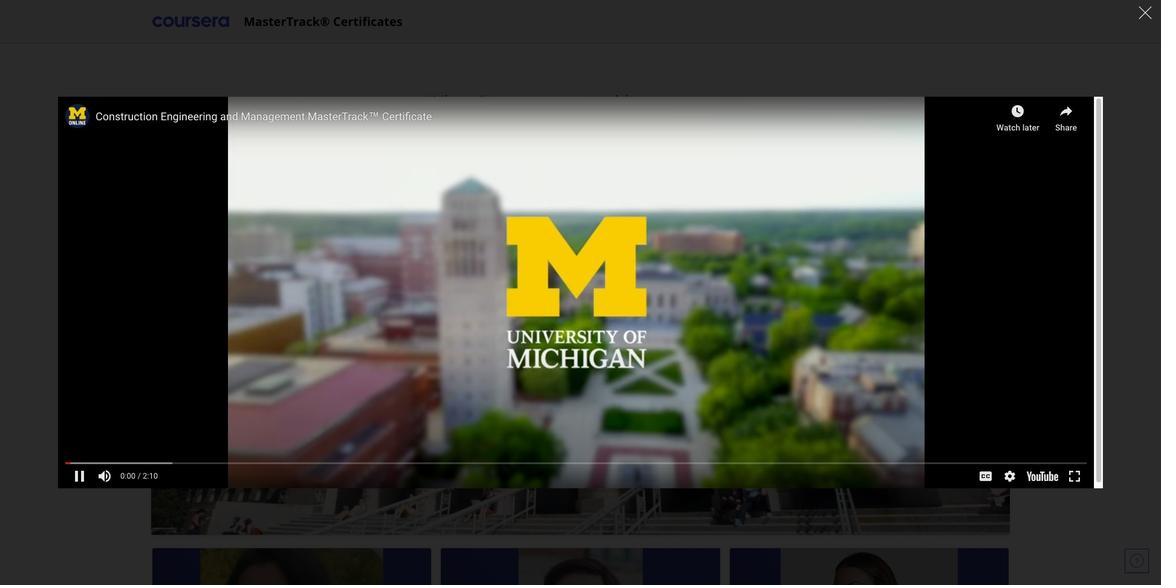 Task type: describe. For each thing, give the bounding box(es) containing it.
certificates
[[333, 13, 403, 29]]

learners
[[625, 89, 701, 117]]

mastertrack® certificates
[[244, 13, 403, 29]]

say
[[706, 89, 736, 117]]

mastertrack®
[[244, 13, 330, 29]]

what instructors and learners say
[[426, 89, 736, 117]]

close image
[[1139, 5, 1153, 20]]

coursera image
[[152, 12, 229, 31]]

and
[[584, 89, 620, 117]]

help center image
[[1130, 554, 1145, 569]]



Task type: locate. For each thing, give the bounding box(es) containing it.
what
[[426, 89, 474, 117]]

instructors
[[479, 89, 579, 117]]



Task type: vqa. For each thing, say whether or not it's contained in the screenshot.
and on the top of page
yes



